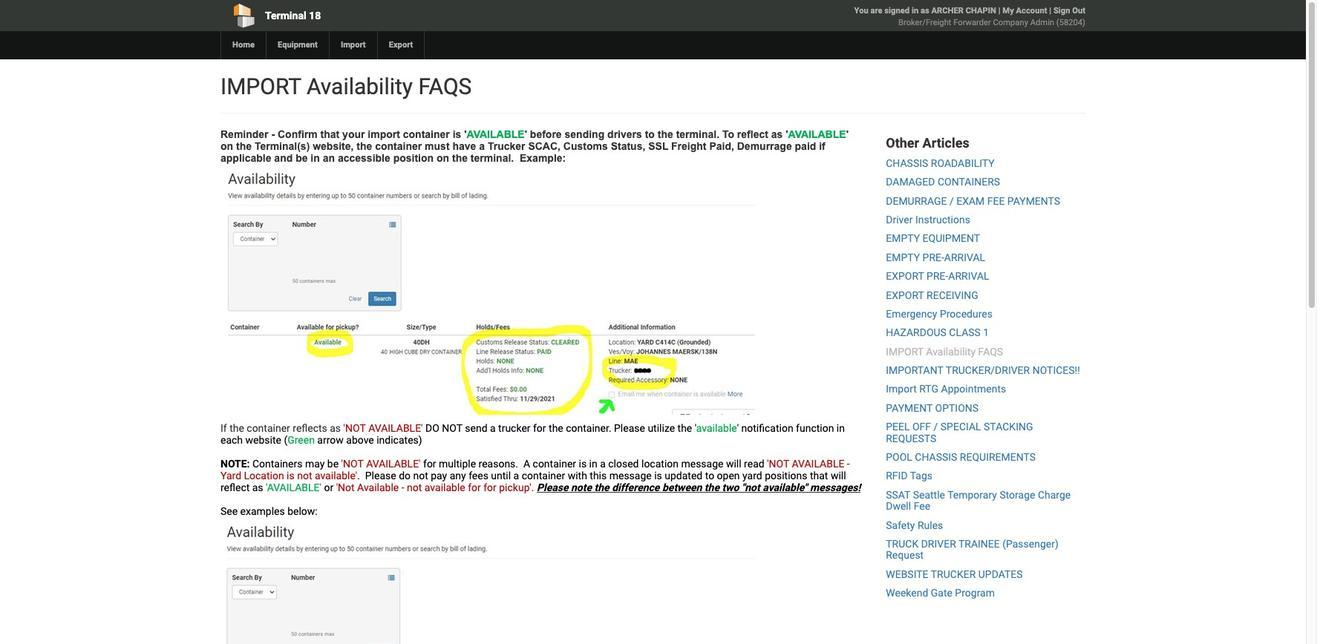 Task type: describe. For each thing, give the bounding box(es) containing it.
'not right 'reflects'
[[344, 423, 366, 435]]

0 vertical spatial arrival
[[945, 252, 986, 263]]

'available' or 'not available - not available for for pickup'. please note the difference between the two "not available" messages!
[[266, 482, 861, 494]]

import availability faqs
[[221, 74, 472, 100]]

is inside "'not available - yard location is not available'"
[[287, 470, 295, 482]]

18
[[309, 10, 321, 22]]

a inside .  please do not pay any fees until a container with this message is updated to open yard positions that will reflect as
[[514, 470, 519, 482]]

is inside .  please do not pay any fees until a container with this message is updated to open yard positions that will reflect as
[[654, 470, 662, 482]]

rules
[[918, 520, 944, 532]]

in inside ' on the terminal(s) website, the container must have a trucker scac, customs status, ssl freight paid, demurrage paid if applicable and be in an accessible position on the terminal.  example:
[[311, 152, 320, 164]]

archer
[[932, 6, 964, 16]]

must
[[425, 140, 450, 152]]

as left 'paid'
[[772, 128, 783, 140]]

trucker
[[931, 569, 976, 581]]

reflects
[[293, 423, 327, 435]]

notices!!
[[1033, 365, 1081, 377]]

terminal(s)
[[255, 140, 310, 152]]

procedures
[[940, 308, 993, 320]]

' right must
[[464, 128, 467, 140]]

the right if
[[230, 423, 244, 435]]

damaged
[[886, 176, 935, 188]]

export pre-arrival link
[[886, 270, 990, 282]]

green arrow above indicates)
[[288, 435, 422, 446]]

for right trucker on the bottom
[[533, 423, 546, 435]]

trucker
[[488, 140, 526, 152]]

website
[[245, 435, 281, 446]]

the left two
[[705, 482, 720, 494]]

important
[[886, 365, 944, 377]]

2 export from the top
[[886, 289, 924, 301]]

important trucker/driver notices!! link
[[886, 365, 1081, 377]]

(passenger)
[[1003, 538, 1059, 550]]

dwell
[[886, 501, 911, 513]]

utilize
[[648, 423, 675, 435]]

' inside ' notification function in each website (
[[737, 423, 739, 435]]

demurrage
[[886, 195, 947, 207]]

truck
[[886, 538, 919, 550]]

stacking
[[984, 421, 1033, 433]]

(58204)
[[1057, 18, 1086, 27]]

driver instructions link
[[886, 214, 971, 226]]

weekend gate program link
[[886, 588, 995, 600]]

0 vertical spatial import
[[341, 40, 366, 50]]

as inside .  please do not pay any fees until a container with this message is updated to open yard positions that will reflect as
[[252, 482, 263, 494]]

until
[[491, 470, 511, 482]]

closed
[[609, 458, 639, 470]]

requests
[[886, 433, 937, 445]]

payment
[[886, 402, 933, 414]]

may
[[305, 458, 325, 470]]

this
[[590, 470, 607, 482]]

website,
[[313, 140, 354, 152]]

is right must
[[453, 128, 462, 140]]

articles
[[923, 135, 970, 151]]

reflect inside .  please do not pay any fees until a container with this message is updated to open yard positions that will reflect as
[[221, 482, 250, 494]]

to for the
[[645, 128, 655, 140]]

and
[[274, 152, 293, 164]]

- inside "'not available - yard location is not available'"
[[847, 458, 850, 470]]

1 horizontal spatial please
[[537, 482, 569, 494]]

0 horizontal spatial faqs
[[418, 74, 472, 100]]

as inside you are signed in as archer chapin | my account | sign out broker/freight forwarder company admin (58204)
[[921, 6, 930, 16]]

gate
[[931, 588, 953, 600]]

0 vertical spatial import
[[221, 74, 301, 100]]

0 horizontal spatial on
[[221, 140, 233, 152]]

temporary
[[948, 489, 997, 501]]

yard
[[743, 470, 763, 482]]

home link
[[221, 31, 266, 59]]

for left multiple
[[423, 458, 436, 470]]

for right 'any'
[[468, 482, 481, 494]]

driver
[[886, 214, 913, 226]]

0 vertical spatial chassis
[[886, 157, 929, 169]]

is left the 'this'
[[579, 458, 587, 470]]

the right "note"
[[595, 482, 610, 494]]

a left 'closed'
[[600, 458, 606, 470]]

note: containers may be 'not
[[221, 458, 364, 470]]

below:
[[288, 506, 318, 518]]

export
[[389, 40, 413, 50]]

payments
[[1008, 195, 1061, 207]]

admin
[[1031, 18, 1055, 27]]

program
[[955, 588, 995, 600]]

sign out link
[[1054, 6, 1086, 16]]

containers
[[938, 176, 1001, 188]]

to for open
[[705, 470, 715, 482]]

paid,
[[710, 140, 734, 152]]

tags
[[910, 470, 933, 482]]

1 horizontal spatial message
[[681, 458, 724, 470]]

in right with
[[589, 458, 598, 470]]

empty equipment link
[[886, 233, 981, 245]]

in inside you are signed in as archer chapin | my account | sign out broker/freight forwarder company admin (58204)
[[912, 6, 919, 16]]

chassis roadability link
[[886, 157, 995, 169]]

each
[[221, 435, 243, 446]]

demurrage
[[737, 140, 792, 152]]

available"
[[763, 482, 808, 494]]

1 | from the left
[[999, 6, 1001, 16]]

open
[[717, 470, 740, 482]]

weekend
[[886, 588, 929, 600]]

charge
[[1038, 489, 1071, 501]]

multiple
[[439, 458, 476, 470]]

fee
[[988, 195, 1005, 207]]

' left do
[[421, 423, 423, 435]]

emergency
[[886, 308, 938, 320]]

import
[[368, 128, 400, 140]]

accessible
[[338, 152, 391, 164]]

in inside ' notification function in each website (
[[837, 423, 845, 435]]

the left terminal.
[[658, 128, 674, 140]]

fees
[[469, 470, 489, 482]]

' inside ' on the terminal(s) website, the container must have a trucker scac, customs status, ssl freight paid, demurrage paid if applicable and be in an accessible position on the terminal.  example:
[[846, 128, 849, 140]]

updates
[[979, 569, 1023, 581]]

difference
[[612, 482, 660, 494]]

the left 'terminal(s)'
[[236, 140, 252, 152]]

containers
[[252, 458, 303, 470]]

out
[[1073, 6, 1086, 16]]

see
[[221, 506, 238, 518]]

0 vertical spatial availability
[[307, 74, 413, 100]]

available'
[[315, 470, 357, 482]]

import inside other articles chassis roadability damaged containers demurrage / exam fee payments driver instructions empty equipment empty pre-arrival export pre-arrival export receiving emergency procedures hazardous class 1 import availability faqs important trucker/driver notices!! import rtg appointments payment options peel off / special stacking requests pool chassis requirements rfid tags ssat seattle temporary storage charge dwell fee safety rules truck driver trainee (passenger) request website trucker updates weekend gate program
[[886, 346, 924, 358]]

the right website,
[[357, 140, 372, 152]]

request
[[886, 550, 924, 562]]

if the container reflects as 'not available ' do not send a trucker for the container. please utilize the ' available
[[221, 423, 737, 435]]

'not inside "'not available - yard location is not available'"
[[767, 458, 790, 470]]

seattle
[[913, 489, 945, 501]]



Task type: locate. For each thing, give the bounding box(es) containing it.
0 vertical spatial faqs
[[418, 74, 472, 100]]

0 vertical spatial be
[[296, 152, 308, 164]]

please down the available' for multiple reasons.  a container is in a closed location message will read
[[537, 482, 569, 494]]

export up export receiving link
[[886, 270, 924, 282]]

faqs up trucker/driver
[[979, 346, 1004, 358]]

- left confirm at top
[[271, 128, 275, 140]]

in up broker/freight
[[912, 6, 919, 16]]

you are signed in as archer chapin | my account | sign out broker/freight forwarder company admin (58204)
[[855, 6, 1086, 27]]

that right the positions
[[810, 470, 828, 482]]

1 vertical spatial pre-
[[927, 270, 949, 282]]

available inside "'not available - yard location is not available'"
[[792, 458, 845, 470]]

the right must
[[452, 152, 468, 164]]

account
[[1016, 6, 1048, 16]]

1 vertical spatial that
[[810, 470, 828, 482]]

please
[[365, 470, 396, 482], [537, 482, 569, 494]]

0 horizontal spatial availability
[[307, 74, 413, 100]]

'not available - yard location is not available'
[[221, 458, 850, 482]]

1 vertical spatial -
[[847, 458, 850, 470]]

paid
[[795, 140, 817, 152]]

1 vertical spatial /
[[934, 421, 938, 433]]

drivers
[[608, 128, 642, 140]]

the right utilize
[[678, 423, 692, 435]]

demurrage / exam fee payments link
[[886, 195, 1061, 207]]

'not right read at bottom right
[[767, 458, 790, 470]]

0 vertical spatial export
[[886, 270, 924, 282]]

hazardous
[[886, 327, 947, 339]]

empty down empty equipment link
[[886, 252, 920, 263]]

on left 'terminal(s)'
[[221, 140, 233, 152]]

reflect right to
[[737, 128, 769, 140]]

|
[[999, 6, 1001, 16], [1050, 6, 1052, 16]]

will left read at bottom right
[[726, 458, 742, 470]]

availability down import link
[[307, 74, 413, 100]]

available
[[697, 423, 737, 435], [425, 482, 465, 494]]

not left or
[[297, 470, 312, 482]]

message inside .  please do not pay any fees until a container with this message is updated to open yard positions that will reflect as
[[610, 470, 652, 482]]

my account link
[[1003, 6, 1048, 16]]

import rtg appointments link
[[886, 384, 1007, 395]]

pool
[[886, 452, 913, 464]]

be inside ' on the terminal(s) website, the container must have a trucker scac, customs status, ssl freight paid, demurrage paid if applicable and be in an accessible position on the terminal.  example:
[[296, 152, 308, 164]]

1 horizontal spatial import
[[886, 346, 924, 358]]

1 vertical spatial reflect
[[221, 482, 250, 494]]

pre- down 'empty pre-arrival' link
[[927, 270, 949, 282]]

2 horizontal spatial -
[[847, 458, 850, 470]]

0 horizontal spatial import
[[341, 40, 366, 50]]

1 horizontal spatial |
[[1050, 6, 1052, 16]]

1 horizontal spatial that
[[810, 470, 828, 482]]

ssat
[[886, 489, 911, 501]]

1 horizontal spatial on
[[437, 152, 449, 164]]

0 vertical spatial that
[[321, 128, 340, 140]]

0 horizontal spatial be
[[296, 152, 308, 164]]

requirements
[[960, 452, 1036, 464]]

in right function
[[837, 423, 845, 435]]

as right 'reflects'
[[330, 423, 341, 435]]

have
[[453, 140, 476, 152]]

before
[[530, 128, 562, 140]]

to right drivers
[[645, 128, 655, 140]]

0 horizontal spatial /
[[934, 421, 938, 433]]

will inside .  please do not pay any fees until a container with this message is updated to open yard positions that will reflect as
[[831, 470, 846, 482]]

not inside .  please do not pay any fees until a container with this message is updated to open yard positions that will reflect as
[[413, 470, 428, 482]]

please left 'do'
[[365, 470, 396, 482]]

storage
[[1000, 489, 1036, 501]]

chassis up "tags"
[[915, 452, 958, 464]]

/ right "off"
[[934, 421, 938, 433]]

1 horizontal spatial availability
[[926, 346, 976, 358]]

| left my
[[999, 6, 1001, 16]]

1 horizontal spatial reflect
[[737, 128, 769, 140]]

' notification function in each website (
[[221, 423, 845, 446]]

1 vertical spatial export
[[886, 289, 924, 301]]

availability
[[307, 74, 413, 100], [926, 346, 976, 358]]

1 vertical spatial availability
[[926, 346, 976, 358]]

the up the available' for multiple reasons.  a container is in a closed location message will read
[[549, 423, 564, 435]]

1 horizontal spatial will
[[831, 470, 846, 482]]

1 vertical spatial empty
[[886, 252, 920, 263]]

available up "open"
[[697, 423, 737, 435]]

terminal
[[265, 10, 306, 22]]

as up examples
[[252, 482, 263, 494]]

' left before
[[525, 128, 527, 140]]

location
[[244, 470, 284, 482]]

0 horizontal spatial reflect
[[221, 482, 250, 494]]

a
[[479, 140, 485, 152], [490, 423, 496, 435], [600, 458, 606, 470], [514, 470, 519, 482]]

available down multiple
[[425, 482, 465, 494]]

export receiving link
[[886, 289, 979, 301]]

be right may
[[327, 458, 339, 470]]

0 vertical spatial pre-
[[923, 252, 945, 263]]

pickup'.
[[499, 482, 534, 494]]

import up 'payment'
[[886, 384, 917, 395]]

1 empty from the top
[[886, 233, 920, 245]]

do
[[426, 423, 440, 435]]

2 empty from the top
[[886, 252, 920, 263]]

note
[[571, 482, 592, 494]]

available
[[357, 482, 399, 494]]

are
[[871, 6, 883, 16]]

ssl
[[649, 140, 669, 152]]

0 horizontal spatial -
[[271, 128, 275, 140]]

0 horizontal spatial available
[[425, 482, 465, 494]]

your
[[342, 128, 365, 140]]

- right available
[[402, 482, 405, 494]]

0 horizontal spatial |
[[999, 6, 1001, 16]]

empty
[[886, 233, 920, 245], [886, 252, 920, 263]]

freight
[[671, 140, 707, 152]]

0 vertical spatial reflect
[[737, 128, 769, 140]]

-
[[271, 128, 275, 140], [847, 458, 850, 470], [402, 482, 405, 494]]

0 vertical spatial to
[[645, 128, 655, 140]]

receiving
[[927, 289, 979, 301]]

availability down hazardous class 1 link
[[926, 346, 976, 358]]

message up "between"
[[681, 458, 724, 470]]

0 horizontal spatial please
[[365, 470, 396, 482]]

a right have
[[479, 140, 485, 152]]

chapin
[[966, 6, 997, 16]]

not left pay
[[407, 482, 422, 494]]

.  please do not pay any fees until a container with this message is updated to open yard positions that will reflect as
[[221, 470, 846, 494]]

hazardous class 1 link
[[886, 327, 989, 339]]

export up emergency at the right top
[[886, 289, 924, 301]]

terminal.
[[676, 128, 720, 140]]

driver
[[921, 538, 956, 550]]

1 horizontal spatial be
[[327, 458, 339, 470]]

0 horizontal spatial message
[[610, 470, 652, 482]]

a inside ' on the terminal(s) website, the container must have a trucker scac, customs status, ssl freight paid, demurrage paid if applicable and be in an accessible position on the terminal.  example:
[[479, 140, 485, 152]]

equipment link
[[266, 31, 329, 59]]

a right send
[[490, 423, 496, 435]]

0 vertical spatial /
[[950, 195, 954, 207]]

to inside .  please do not pay any fees until a container with this message is updated to open yard positions that will reflect as
[[705, 470, 715, 482]]

message right the 'this'
[[610, 470, 652, 482]]

trucker/driver
[[946, 365, 1030, 377]]

or
[[324, 482, 334, 494]]

1 vertical spatial be
[[327, 458, 339, 470]]

' left 'paid'
[[786, 128, 788, 140]]

safety rules link
[[886, 520, 944, 532]]

peel
[[886, 421, 910, 433]]

on left have
[[437, 152, 449, 164]]

' right utilize
[[695, 423, 697, 435]]

sending
[[565, 128, 605, 140]]

location
[[642, 458, 679, 470]]

for
[[533, 423, 546, 435], [423, 458, 436, 470], [468, 482, 481, 494], [484, 482, 497, 494]]

will
[[726, 458, 742, 470], [831, 470, 846, 482]]

is right the location
[[287, 470, 295, 482]]

/
[[950, 195, 954, 207], [934, 421, 938, 433]]

see examples below:
[[221, 506, 318, 518]]

empty down driver
[[886, 233, 920, 245]]

that
[[321, 128, 340, 140], [810, 470, 828, 482]]

forwarder
[[954, 18, 991, 27]]

1 horizontal spatial available
[[697, 423, 737, 435]]

reminder
[[221, 128, 269, 140]]

available'
[[366, 458, 421, 470]]

that left your
[[321, 128, 340, 140]]

/ left exam
[[950, 195, 954, 207]]

not right 'do'
[[413, 470, 428, 482]]

to left "open"
[[705, 470, 715, 482]]

'not down "green arrow above indicates)"
[[341, 458, 364, 470]]

exam
[[957, 195, 985, 207]]

that inside .  please do not pay any fees until a container with this message is updated to open yard positions that will reflect as
[[810, 470, 828, 482]]

1 vertical spatial available
[[425, 482, 465, 494]]

2 | from the left
[[1050, 6, 1052, 16]]

container inside ' on the terminal(s) website, the container must have a trucker scac, customs status, ssl freight paid, demurrage paid if applicable and be in an accessible position on the terminal.  example:
[[375, 140, 422, 152]]

1 vertical spatial chassis
[[915, 452, 958, 464]]

| left sign
[[1050, 6, 1052, 16]]

truck driver trainee (passenger) request link
[[886, 538, 1059, 562]]

for left pickup'.
[[484, 482, 497, 494]]

1 vertical spatial arrival
[[949, 270, 990, 282]]

' left notification at right
[[737, 423, 739, 435]]

be right and in the top left of the page
[[296, 152, 308, 164]]

rfid tags link
[[886, 470, 933, 482]]

0 horizontal spatial will
[[726, 458, 742, 470]]

faqs inside other articles chassis roadability damaged containers demurrage / exam fee payments driver instructions empty equipment empty pre-arrival export pre-arrival export receiving emergency procedures hazardous class 1 import availability faqs important trucker/driver notices!! import rtg appointments payment options peel off / special stacking requests pool chassis requirements rfid tags ssat seattle temporary storage charge dwell fee safety rules truck driver trainee (passenger) request website trucker updates weekend gate program
[[979, 346, 1004, 358]]

import up 'important'
[[886, 346, 924, 358]]

1 vertical spatial faqs
[[979, 346, 1004, 358]]

reflect down note:
[[221, 482, 250, 494]]

pre- down empty equipment link
[[923, 252, 945, 263]]

please inside .  please do not pay any fees until a container with this message is updated to open yard positions that will reflect as
[[365, 470, 396, 482]]

import up import availability faqs
[[341, 40, 366, 50]]

do
[[399, 470, 411, 482]]

ssat seattle temporary storage charge dwell fee link
[[886, 489, 1071, 513]]

0 horizontal spatial to
[[645, 128, 655, 140]]

in left an
[[311, 152, 320, 164]]

0 horizontal spatial import
[[221, 74, 301, 100]]

1 horizontal spatial to
[[705, 470, 715, 482]]

empty pre-arrival link
[[886, 252, 986, 263]]

customs
[[564, 140, 608, 152]]

1 horizontal spatial import
[[886, 384, 917, 395]]

a
[[524, 458, 530, 470]]

1 vertical spatial import
[[886, 384, 917, 395]]

send
[[465, 423, 488, 435]]

trucker
[[498, 423, 531, 435]]

import inside other articles chassis roadability damaged containers demurrage / exam fee payments driver instructions empty equipment empty pre-arrival export pre-arrival export receiving emergency procedures hazardous class 1 import availability faqs important trucker/driver notices!! import rtg appointments payment options peel off / special stacking requests pool chassis requirements rfid tags ssat seattle temporary storage charge dwell fee safety rules truck driver trainee (passenger) request website trucker updates weekend gate program
[[886, 384, 917, 395]]

0 vertical spatial -
[[271, 128, 275, 140]]

arrival down equipment
[[945, 252, 986, 263]]

examples
[[240, 506, 285, 518]]

positions
[[765, 470, 808, 482]]

on
[[221, 140, 233, 152], [437, 152, 449, 164]]

- up messages!
[[847, 458, 850, 470]]

reminder - confirm that your import container is ' available ' before sending drivers to the terminal. to reflect as ' available
[[221, 128, 846, 140]]

' on the terminal(s) website, the container must have a trucker scac, customs status, ssl freight paid, demurrage paid if applicable and be in an accessible position on the terminal.  example:
[[221, 128, 849, 164]]

1 horizontal spatial -
[[402, 482, 405, 494]]

a right until
[[514, 470, 519, 482]]

pool chassis requirements link
[[886, 452, 1036, 464]]

pre-
[[923, 252, 945, 263], [927, 270, 949, 282]]

1 vertical spatial import
[[886, 346, 924, 358]]

available' for multiple reasons.  a container is in a closed location message will read
[[366, 458, 767, 470]]

availability inside other articles chassis roadability damaged containers demurrage / exam fee payments driver instructions empty equipment empty pre-arrival export pre-arrival export receiving emergency procedures hazardous class 1 import availability faqs important trucker/driver notices!! import rtg appointments payment options peel off / special stacking requests pool chassis requirements rfid tags ssat seattle temporary storage charge dwell fee safety rules truck driver trainee (passenger) request website trucker updates weekend gate program
[[926, 346, 976, 358]]

0 vertical spatial available
[[697, 423, 737, 435]]

2 vertical spatial -
[[402, 482, 405, 494]]

instructions
[[916, 214, 971, 226]]

chassis up the damaged
[[886, 157, 929, 169]]

'not
[[336, 482, 355, 494]]

not inside "'not available - yard location is not available'"
[[297, 470, 312, 482]]

1 vertical spatial to
[[705, 470, 715, 482]]

import down home link
[[221, 74, 301, 100]]

1 horizontal spatial /
[[950, 195, 954, 207]]

'not
[[344, 423, 366, 435], [341, 458, 364, 470], [767, 458, 790, 470]]

as up broker/freight
[[921, 6, 930, 16]]

faqs up must
[[418, 74, 472, 100]]

container inside .  please do not pay any fees until a container with this message is updated to open yard positions that will reflect as
[[522, 470, 565, 482]]

arrival up the receiving
[[949, 270, 990, 282]]

0 vertical spatial empty
[[886, 233, 920, 245]]

' right if
[[846, 128, 849, 140]]

1 export from the top
[[886, 270, 924, 282]]

0 horizontal spatial that
[[321, 128, 340, 140]]

not
[[442, 423, 463, 435]]

messages!
[[810, 482, 861, 494]]

is left updated
[[654, 470, 662, 482]]

function
[[796, 423, 834, 435]]

will right the positions
[[831, 470, 846, 482]]

1 horizontal spatial faqs
[[979, 346, 1004, 358]]



Task type: vqa. For each thing, say whether or not it's contained in the screenshot.
Opening
no



